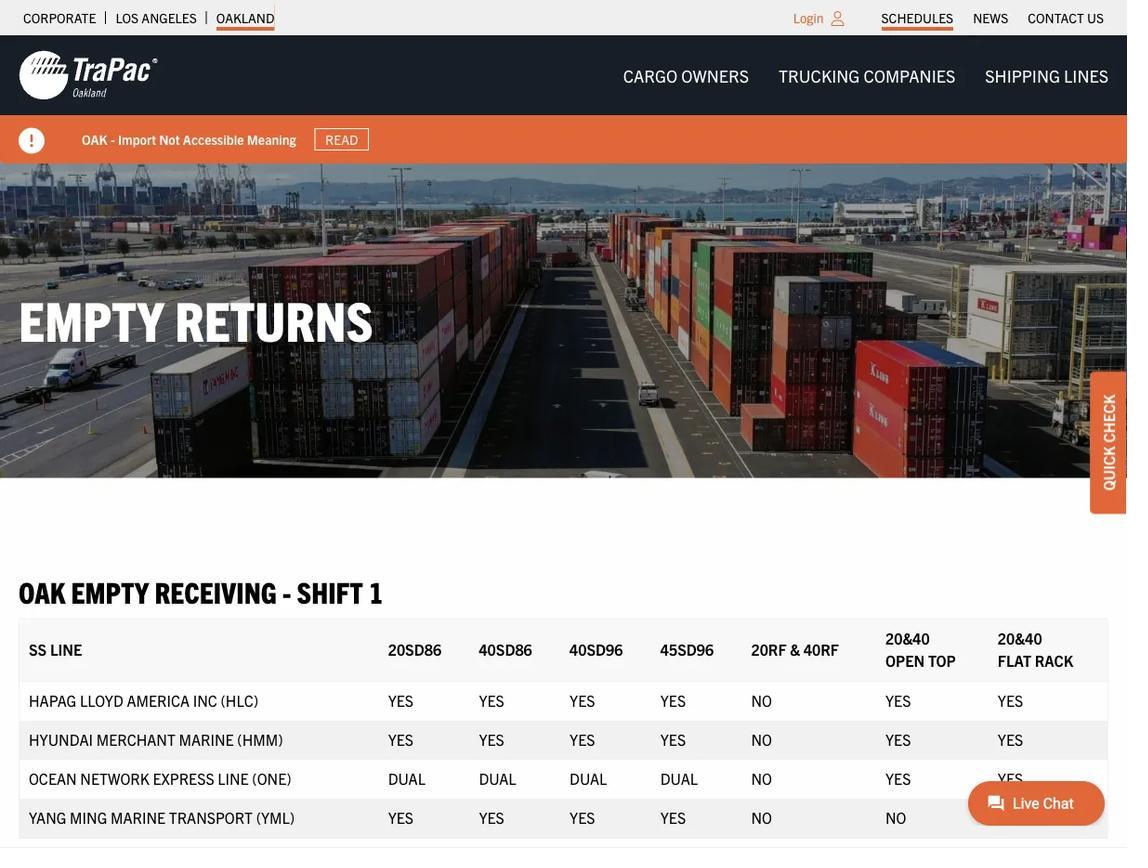 Task type: describe. For each thing, give the bounding box(es) containing it.
20&40 open top
[[886, 629, 956, 670]]

no for yang ming marine transport (yml)
[[751, 809, 772, 827]]

angeles
[[142, 9, 197, 26]]

merchant
[[96, 730, 176, 749]]

top
[[928, 651, 956, 670]]

oakland
[[216, 9, 275, 26]]

ming
[[70, 809, 107, 827]]

&
[[790, 640, 800, 659]]

los angeles
[[116, 9, 197, 26]]

login
[[794, 9, 824, 26]]

schedules link
[[882, 5, 954, 31]]

yang
[[29, 809, 66, 827]]

inc
[[193, 691, 217, 710]]

lines
[[1064, 65, 1109, 86]]

hyundai merchant marine (hmm)
[[29, 730, 283, 749]]

lloyd
[[80, 691, 123, 710]]

returns
[[175, 284, 373, 352]]

contact us link
[[1028, 5, 1104, 31]]

yang ming marine transport (yml)
[[29, 809, 295, 827]]

express
[[153, 769, 214, 788]]

companies
[[864, 65, 956, 86]]

4 dual from the left
[[661, 769, 698, 788]]

(hmm)
[[237, 730, 283, 749]]

2 dual from the left
[[479, 769, 516, 788]]

ss
[[29, 640, 47, 659]]

ocean
[[29, 769, 77, 788]]

schedules
[[882, 9, 954, 26]]

45sd96
[[661, 640, 714, 659]]

menu bar containing schedules
[[872, 5, 1114, 31]]

oakland image
[[19, 49, 158, 101]]

1 horizontal spatial line
[[218, 769, 249, 788]]

1 dual from the left
[[388, 769, 426, 788]]

no for hyundai merchant marine (hmm)
[[751, 730, 772, 749]]

oakland link
[[216, 5, 275, 31]]

read link
[[315, 128, 369, 151]]

meaning
[[247, 131, 296, 147]]

empty returns
[[19, 284, 373, 352]]

banner containing cargo owners
[[0, 35, 1127, 164]]

3 dual from the left
[[570, 769, 607, 788]]

transport
[[169, 809, 253, 827]]

20rf
[[751, 640, 787, 659]]

oak for oak - import not accessible meaning
[[82, 131, 108, 147]]

contact us
[[1028, 9, 1104, 26]]

read
[[325, 131, 358, 148]]

oak empty receiving                - shift 1
[[19, 573, 383, 609]]

marine for (hmm)
[[179, 730, 234, 749]]

20&40 for open
[[886, 629, 930, 648]]

shipping
[[985, 65, 1060, 86]]

oak for oak empty receiving                - shift 1
[[19, 573, 65, 609]]

40sd86
[[479, 640, 532, 659]]



Task type: locate. For each thing, give the bounding box(es) containing it.
los angeles link
[[116, 5, 197, 31]]

40sd96
[[570, 640, 623, 659]]

(one)
[[252, 769, 291, 788]]

empty
[[71, 573, 149, 609]]

cargo
[[623, 65, 678, 86]]

(yml)
[[256, 809, 295, 827]]

trucking
[[779, 65, 860, 86]]

hapag
[[29, 691, 76, 710]]

line left (one)
[[218, 769, 249, 788]]

1 20&40 from the left
[[886, 629, 930, 648]]

import
[[118, 131, 156, 147]]

0 horizontal spatial marine
[[111, 809, 166, 827]]

oak - import not accessible meaning
[[82, 131, 296, 147]]

hapag lloyd america inc (hlc)
[[29, 691, 258, 710]]

20&40 up flat
[[998, 629, 1042, 648]]

line right ss at bottom
[[50, 640, 82, 659]]

20&40 flat rack
[[998, 629, 1074, 670]]

20rf & 40rf
[[751, 640, 839, 659]]

ocean network express line (one)
[[29, 769, 291, 788]]

(hlc)
[[221, 691, 258, 710]]

oak left import
[[82, 131, 108, 147]]

1 vertical spatial -
[[283, 573, 291, 609]]

1 horizontal spatial marine
[[179, 730, 234, 749]]

network
[[80, 769, 149, 788]]

- left shift
[[283, 573, 291, 609]]

marine down ocean network express line (one)
[[111, 809, 166, 827]]

20&40 inside the 20&40 flat rack
[[998, 629, 1042, 648]]

banner
[[0, 35, 1127, 164]]

trucking companies
[[779, 65, 956, 86]]

2 20&40 from the left
[[998, 629, 1042, 648]]

1 vertical spatial menu bar
[[608, 57, 1124, 94]]

check
[[1100, 395, 1118, 443]]

not
[[159, 131, 180, 147]]

news link
[[973, 5, 1009, 31]]

light image
[[831, 11, 844, 26]]

owners
[[682, 65, 749, 86]]

marine
[[179, 730, 234, 749], [111, 809, 166, 827]]

menu bar inside banner
[[608, 57, 1124, 94]]

rack
[[1035, 651, 1074, 670]]

marine for transport
[[111, 809, 166, 827]]

corporate
[[23, 9, 96, 26]]

1 horizontal spatial oak
[[82, 131, 108, 147]]

20&40 for flat
[[998, 629, 1042, 648]]

us
[[1087, 9, 1104, 26]]

oak
[[82, 131, 108, 147], [19, 573, 65, 609]]

40rf
[[804, 640, 839, 659]]

no
[[751, 691, 772, 710], [751, 730, 772, 749], [751, 769, 772, 788], [751, 809, 772, 827], [886, 809, 907, 827], [998, 809, 1019, 827]]

menu bar
[[872, 5, 1114, 31], [608, 57, 1124, 94]]

20&40
[[886, 629, 930, 648], [998, 629, 1042, 648]]

0 vertical spatial marine
[[179, 730, 234, 749]]

oak up ss at bottom
[[19, 573, 65, 609]]

shipping lines
[[985, 65, 1109, 86]]

0 horizontal spatial 20&40
[[886, 629, 930, 648]]

hyundai
[[29, 730, 93, 749]]

shipping lines link
[[971, 57, 1124, 94]]

menu bar up shipping
[[872, 5, 1114, 31]]

contact
[[1028, 9, 1084, 26]]

0 vertical spatial menu bar
[[872, 5, 1114, 31]]

accessible
[[183, 131, 244, 147]]

1
[[369, 573, 383, 609]]

20sd86
[[388, 640, 442, 659]]

20&40 inside 20&40 open top
[[886, 629, 930, 648]]

open
[[886, 651, 925, 670]]

empty
[[19, 284, 164, 352]]

solid image
[[19, 128, 45, 154]]

- left import
[[111, 131, 115, 147]]

quick check
[[1100, 395, 1118, 491]]

quick
[[1100, 446, 1118, 491]]

1 horizontal spatial 20&40
[[998, 629, 1042, 648]]

1 horizontal spatial -
[[283, 573, 291, 609]]

1 vertical spatial marine
[[111, 809, 166, 827]]

quick check link
[[1090, 371, 1127, 514]]

0 horizontal spatial -
[[111, 131, 115, 147]]

marine down inc
[[179, 730, 234, 749]]

20&40 up open
[[886, 629, 930, 648]]

line
[[50, 640, 82, 659], [218, 769, 249, 788]]

ss line
[[29, 640, 82, 659]]

menu bar down light icon
[[608, 57, 1124, 94]]

receiving
[[155, 573, 277, 609]]

-
[[111, 131, 115, 147], [283, 573, 291, 609]]

shift
[[297, 573, 363, 609]]

login link
[[794, 9, 824, 26]]

cargo owners link
[[608, 57, 764, 94]]

los
[[116, 9, 139, 26]]

0 vertical spatial line
[[50, 640, 82, 659]]

flat
[[998, 651, 1032, 670]]

cargo owners
[[623, 65, 749, 86]]

corporate link
[[23, 5, 96, 31]]

1 vertical spatial line
[[218, 769, 249, 788]]

no for hapag lloyd america inc (hlc)
[[751, 691, 772, 710]]

0 horizontal spatial oak
[[19, 573, 65, 609]]

0 vertical spatial -
[[111, 131, 115, 147]]

news
[[973, 9, 1009, 26]]

trucking companies link
[[764, 57, 971, 94]]

0 vertical spatial oak
[[82, 131, 108, 147]]

america
[[127, 691, 190, 710]]

menu bar containing cargo owners
[[608, 57, 1124, 94]]

no for ocean network express line (one)
[[751, 769, 772, 788]]

0 horizontal spatial line
[[50, 640, 82, 659]]

1 vertical spatial oak
[[19, 573, 65, 609]]

dual
[[388, 769, 426, 788], [479, 769, 516, 788], [570, 769, 607, 788], [661, 769, 698, 788]]

yes
[[388, 691, 414, 710], [479, 691, 504, 710], [570, 691, 595, 710], [661, 691, 686, 710], [886, 691, 911, 710], [998, 691, 1024, 710], [388, 730, 414, 749], [479, 730, 504, 749], [570, 730, 595, 749], [661, 730, 686, 749], [886, 730, 911, 749], [998, 730, 1024, 749], [886, 769, 911, 788], [998, 769, 1024, 788], [388, 809, 414, 827], [479, 809, 504, 827], [570, 809, 595, 827], [661, 809, 686, 827]]



Task type: vqa. For each thing, say whether or not it's contained in the screenshot.
the topmost LINE
yes



